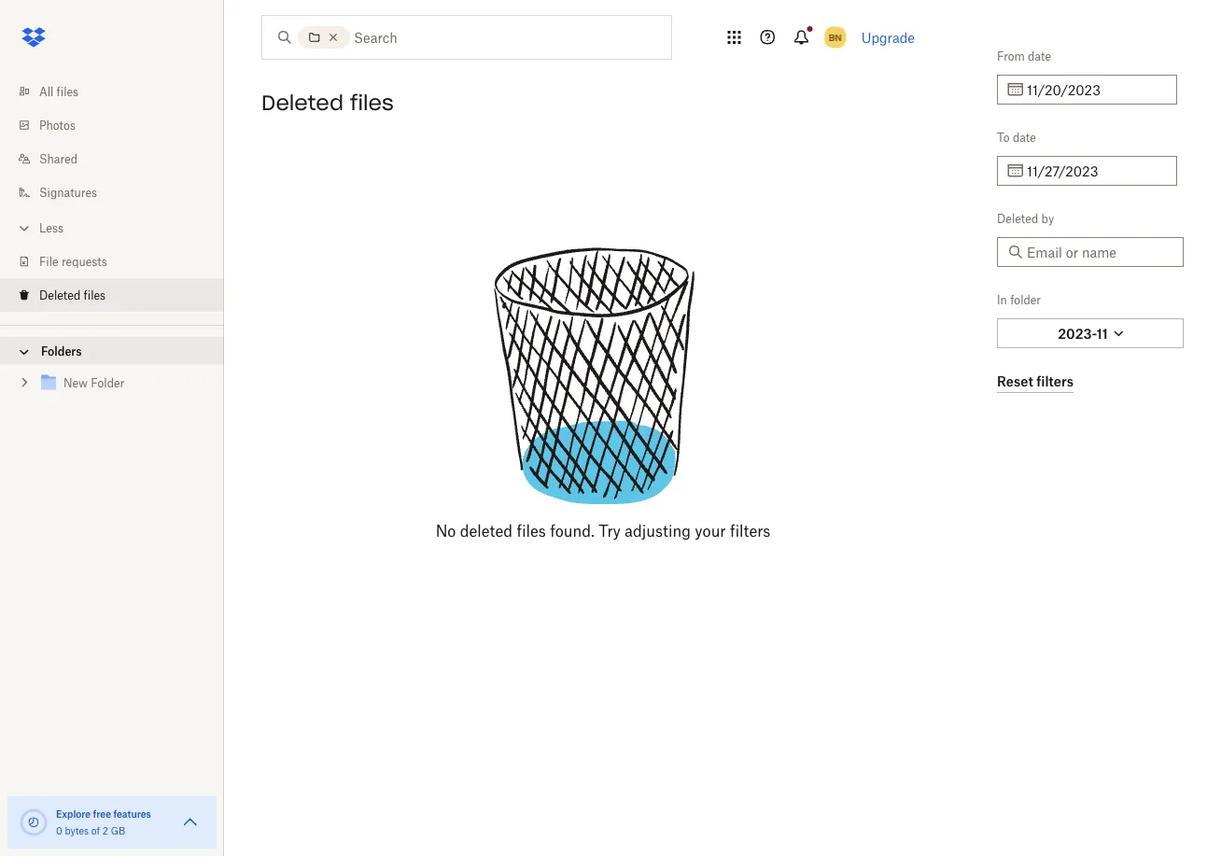 Task type: locate. For each thing, give the bounding box(es) containing it.
date right from on the top right
[[1029, 49, 1052, 63]]

found.
[[550, 522, 595, 540]]

file
[[39, 255, 59, 269]]

to
[[998, 130, 1010, 144]]

less
[[39, 221, 64, 235]]

deleted
[[262, 90, 344, 116], [998, 212, 1039, 226], [39, 288, 81, 302]]

0 horizontal spatial deleted files
[[39, 288, 106, 302]]

upgrade link
[[862, 29, 916, 45]]

folders
[[41, 345, 82, 359]]

all files link
[[15, 75, 224, 108]]

bn
[[829, 31, 842, 43]]

1 vertical spatial deleted
[[998, 212, 1039, 226]]

1 horizontal spatial deleted files
[[262, 90, 394, 116]]

quota usage element
[[19, 808, 49, 838]]

1 vertical spatial deleted files
[[39, 288, 106, 302]]

folder
[[91, 376, 124, 391]]

photos
[[39, 118, 76, 132]]

reset filters button
[[998, 371, 1074, 393]]

signatures
[[39, 185, 97, 199]]

0 vertical spatial deleted files
[[262, 90, 394, 116]]

2 vertical spatial deleted
[[39, 288, 81, 302]]

list
[[0, 64, 224, 325]]

0 vertical spatial deleted
[[262, 90, 344, 116]]

2
[[103, 825, 108, 837]]

from date
[[998, 49, 1052, 63]]

date
[[1029, 49, 1052, 63], [1014, 130, 1037, 144]]

shared
[[39, 152, 78, 166]]

bn button
[[821, 22, 851, 52]]

1 vertical spatial filters
[[731, 522, 771, 540]]

dropbox image
[[15, 19, 52, 56]]

file requests link
[[15, 245, 224, 278]]

deleted files
[[262, 90, 394, 116], [39, 288, 106, 302]]

shared link
[[15, 142, 224, 176]]

no
[[436, 522, 456, 540]]

photos link
[[15, 108, 224, 142]]

To date text field
[[1028, 161, 1167, 181]]

filters right your
[[731, 522, 771, 540]]

explore free features 0 bytes of 2 gb
[[56, 809, 151, 837]]

1 horizontal spatial filters
[[1037, 374, 1074, 390]]

files inside all files link
[[57, 85, 79, 99]]

2023-
[[1059, 326, 1097, 341]]

gb
[[111, 825, 125, 837]]

list containing all files
[[0, 64, 224, 325]]

try
[[599, 522, 621, 540]]

2023-11
[[1059, 326, 1109, 341]]

folders button
[[0, 337, 224, 365]]

0 vertical spatial filters
[[1037, 374, 1074, 390]]

date for from date
[[1029, 49, 1052, 63]]

filters right the reset
[[1037, 374, 1074, 390]]

signatures link
[[15, 176, 224, 209]]

0 horizontal spatial deleted
[[39, 288, 81, 302]]

deleted files link
[[15, 278, 224, 312]]

by
[[1042, 212, 1055, 226]]

filters
[[1037, 374, 1074, 390], [731, 522, 771, 540]]

bytes
[[65, 825, 89, 837]]

0 vertical spatial date
[[1029, 49, 1052, 63]]

Search in folder "New Folder" text field
[[354, 27, 633, 48]]

date right to
[[1014, 130, 1037, 144]]

1 horizontal spatial deleted
[[262, 90, 344, 116]]

files
[[57, 85, 79, 99], [350, 90, 394, 116], [84, 288, 106, 302], [517, 522, 546, 540]]

1 vertical spatial date
[[1014, 130, 1037, 144]]



Task type: describe. For each thing, give the bounding box(es) containing it.
deleted by
[[998, 212, 1055, 226]]

adjusting
[[625, 522, 691, 540]]

free
[[93, 809, 111, 820]]

your
[[695, 522, 726, 540]]

deleted
[[460, 522, 513, 540]]

reset
[[998, 374, 1034, 390]]

new folder link
[[37, 371, 209, 397]]

in folder
[[998, 293, 1042, 307]]

folder
[[1011, 293, 1042, 307]]

2023-11 button
[[998, 319, 1185, 348]]

less image
[[15, 219, 34, 238]]

all files
[[39, 85, 79, 99]]

date for to date
[[1014, 130, 1037, 144]]

no deleted files found. try adjusting your filters
[[436, 522, 771, 540]]

from
[[998, 49, 1026, 63]]

all
[[39, 85, 54, 99]]

From date text field
[[1028, 79, 1167, 100]]

Deleted by text field
[[1028, 242, 1173, 263]]

new
[[64, 376, 88, 391]]

features
[[113, 809, 151, 820]]

deleted files inside deleted files list item
[[39, 288, 106, 302]]

new folder
[[64, 376, 124, 391]]

file requests
[[39, 255, 107, 269]]

to date
[[998, 130, 1037, 144]]

reset filters
[[998, 374, 1074, 390]]

deleted files list item
[[0, 278, 224, 312]]

upgrade
[[862, 29, 916, 45]]

requests
[[62, 255, 107, 269]]

filters inside button
[[1037, 374, 1074, 390]]

0
[[56, 825, 62, 837]]

deleted inside list item
[[39, 288, 81, 302]]

0 horizontal spatial filters
[[731, 522, 771, 540]]

in
[[998, 293, 1008, 307]]

of
[[91, 825, 100, 837]]

explore
[[56, 809, 91, 820]]

2 horizontal spatial deleted
[[998, 212, 1039, 226]]

11
[[1097, 326, 1109, 341]]

files inside 'deleted files' link
[[84, 288, 106, 302]]



Task type: vqa. For each thing, say whether or not it's contained in the screenshot.
'Search In Folder "Dropbox"' text field
no



